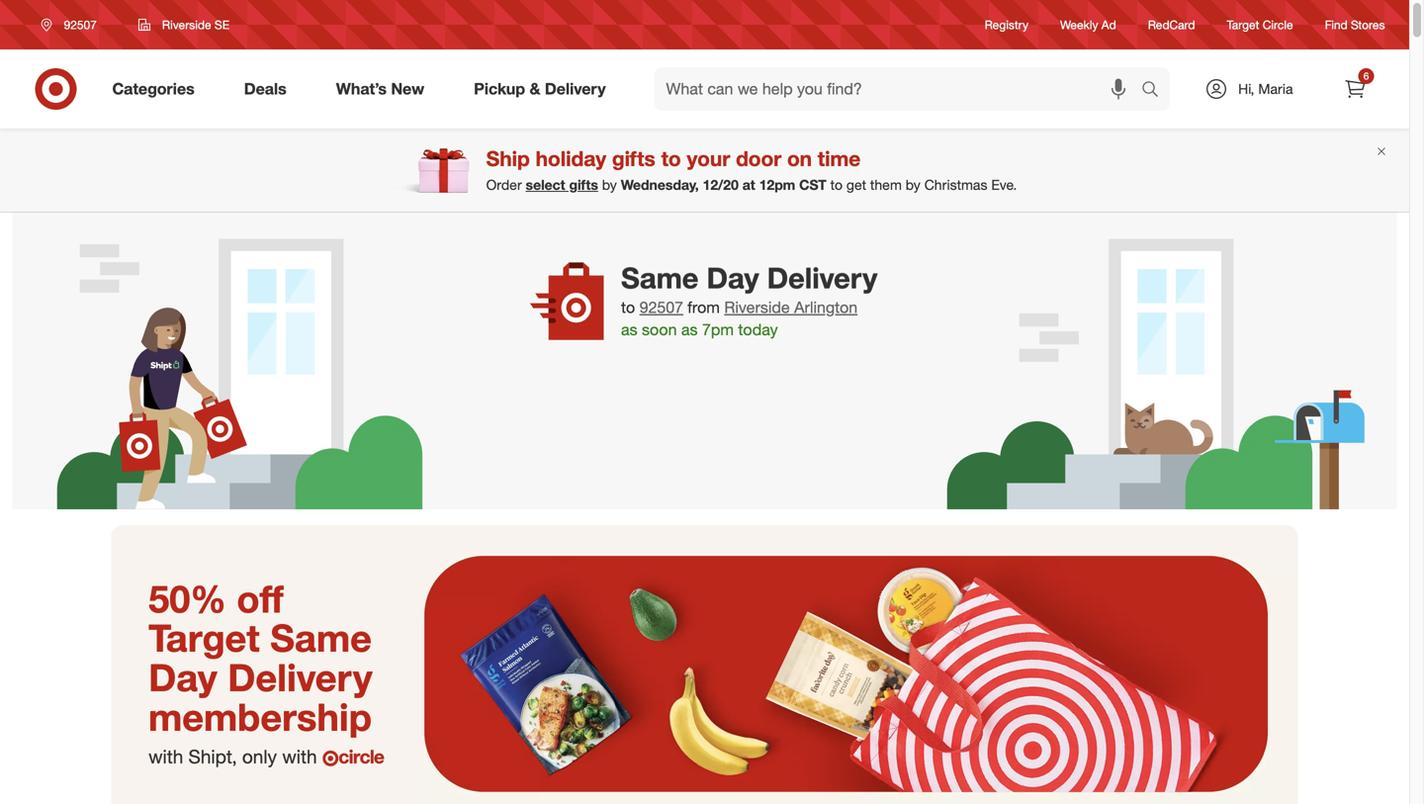 Task type: locate. For each thing, give the bounding box(es) containing it.
what's
[[336, 79, 387, 99]]

today
[[738, 320, 778, 339]]

1 horizontal spatial to
[[661, 146, 681, 171]]

with right 'only'
[[282, 745, 317, 768]]

riverside left the se
[[162, 17, 211, 32]]

0 vertical spatial riverside
[[162, 17, 211, 32]]

weekly ad link
[[1061, 16, 1117, 33]]

1 horizontal spatial gifts
[[612, 146, 656, 171]]

1 horizontal spatial delivery
[[545, 79, 606, 99]]

0 horizontal spatial delivery
[[228, 655, 373, 701]]

day inside 50% off target same day delivery membership
[[148, 655, 217, 701]]

92507 button
[[640, 296, 684, 319]]

2 horizontal spatial delivery
[[767, 260, 878, 295]]

by down holiday
[[602, 176, 617, 194]]

as left soon
[[621, 320, 638, 339]]

hi, maria
[[1239, 80, 1293, 97]]

1 vertical spatial day
[[148, 655, 217, 701]]

0 horizontal spatial to
[[621, 298, 635, 317]]

1 horizontal spatial riverside
[[725, 298, 790, 317]]

gifts down holiday
[[569, 176, 598, 194]]

92507
[[64, 17, 97, 32], [640, 298, 684, 317]]

stores
[[1351, 17, 1385, 32]]

christmas
[[925, 176, 988, 194]]

gifts up wednesday,
[[612, 146, 656, 171]]

delivery up arlington
[[767, 260, 878, 295]]

target up membership
[[148, 615, 260, 661]]

0 horizontal spatial 92507
[[64, 17, 97, 32]]

1 horizontal spatial with
[[282, 745, 317, 768]]

target
[[1227, 17, 1260, 32], [148, 615, 260, 661]]

2 by from the left
[[906, 176, 921, 194]]

day down 50%
[[148, 655, 217, 701]]

0 horizontal spatial with
[[148, 745, 183, 768]]

delivery inside same day delivery to 92507 from riverside arlington as soon as 7pm today
[[767, 260, 878, 295]]

to for gifts
[[661, 146, 681, 171]]

weekly ad
[[1061, 17, 1117, 32]]

categories link
[[95, 67, 219, 111]]

on
[[787, 146, 812, 171]]

soon
[[642, 320, 677, 339]]

0 horizontal spatial by
[[602, 176, 617, 194]]

0 vertical spatial day
[[707, 260, 759, 295]]

delivery inside 50% off target same day delivery membership
[[228, 655, 373, 701]]

by right them
[[906, 176, 921, 194]]

1 vertical spatial target
[[148, 615, 260, 661]]

0 horizontal spatial riverside
[[162, 17, 211, 32]]

search button
[[1133, 67, 1180, 115]]

target circle
[[1227, 17, 1294, 32]]

1 vertical spatial gifts
[[569, 176, 598, 194]]

1 horizontal spatial target
[[1227, 17, 1260, 32]]

1 horizontal spatial day
[[707, 260, 759, 295]]

1 horizontal spatial same
[[621, 260, 699, 295]]

0 horizontal spatial target
[[148, 615, 260, 661]]

registry link
[[985, 16, 1029, 33]]

riverside inside same day delivery to 92507 from riverside arlington as soon as 7pm today
[[725, 298, 790, 317]]

them
[[871, 176, 902, 194]]

to for delivery
[[621, 298, 635, 317]]

as
[[621, 320, 638, 339], [682, 320, 698, 339]]

your
[[687, 146, 730, 171]]

0 vertical spatial 92507
[[64, 17, 97, 32]]

target inside 50% off target same day delivery membership
[[148, 615, 260, 661]]

2 vertical spatial to
[[621, 298, 635, 317]]

what's new link
[[319, 67, 449, 111]]

0 vertical spatial to
[[661, 146, 681, 171]]

2 vertical spatial delivery
[[228, 655, 373, 701]]

delivery right &
[[545, 79, 606, 99]]

by
[[602, 176, 617, 194], [906, 176, 921, 194]]

same day delivery to 92507 from riverside arlington as soon as 7pm today
[[621, 260, 878, 339]]

1 horizontal spatial as
[[682, 320, 698, 339]]

1 vertical spatial riverside
[[725, 298, 790, 317]]

at
[[743, 176, 756, 194]]

same
[[621, 260, 699, 295], [270, 615, 372, 661]]

1 vertical spatial same
[[270, 615, 372, 661]]

get
[[847, 176, 867, 194]]

target left circle
[[1227, 17, 1260, 32]]

0 horizontal spatial same
[[270, 615, 372, 661]]

to left 92507 button
[[621, 298, 635, 317]]

to up wednesday,
[[661, 146, 681, 171]]

riverside
[[162, 17, 211, 32], [725, 298, 790, 317]]

0 vertical spatial target
[[1227, 17, 1260, 32]]

ad
[[1102, 17, 1117, 32]]

12/20
[[703, 176, 739, 194]]

delivery down off
[[228, 655, 373, 701]]

with
[[148, 745, 183, 768], [282, 745, 317, 768]]

with left shipt,
[[148, 745, 183, 768]]

to
[[661, 146, 681, 171], [831, 176, 843, 194], [621, 298, 635, 317]]

redcard
[[1148, 17, 1196, 32]]

to inside same day delivery to 92507 from riverside arlington as soon as 7pm today
[[621, 298, 635, 317]]

0 vertical spatial same
[[621, 260, 699, 295]]

gifts
[[612, 146, 656, 171], [569, 176, 598, 194]]

2 as from the left
[[682, 320, 698, 339]]

as down from
[[682, 320, 698, 339]]

circle
[[1263, 17, 1294, 32]]

1 vertical spatial 92507
[[640, 298, 684, 317]]

What can we help you find? suggestions appear below search field
[[654, 67, 1147, 111]]

1 horizontal spatial by
[[906, 176, 921, 194]]

target circle link
[[1227, 16, 1294, 33]]

1 vertical spatial to
[[831, 176, 843, 194]]

0 vertical spatial delivery
[[545, 79, 606, 99]]

day
[[707, 260, 759, 295], [148, 655, 217, 701]]

day up from
[[707, 260, 759, 295]]

0 horizontal spatial as
[[621, 320, 638, 339]]

50%
[[148, 576, 226, 622]]

find stores
[[1325, 17, 1385, 32]]

riverside up today
[[725, 298, 790, 317]]

riverside se button
[[126, 7, 242, 43]]

delivery
[[545, 79, 606, 99], [767, 260, 878, 295], [228, 655, 373, 701]]

6 link
[[1334, 67, 1378, 111]]

to left get
[[831, 176, 843, 194]]

0 horizontal spatial day
[[148, 655, 217, 701]]

1 vertical spatial delivery
[[767, 260, 878, 295]]

weekly
[[1061, 17, 1099, 32]]

1 horizontal spatial 92507
[[640, 298, 684, 317]]



Task type: vqa. For each thing, say whether or not it's contained in the screenshot.
the "details"
no



Task type: describe. For each thing, give the bounding box(es) containing it.
holiday
[[536, 146, 606, 171]]

same inside 50% off target same day delivery membership
[[270, 615, 372, 661]]

find
[[1325, 17, 1348, 32]]

12pm
[[759, 176, 796, 194]]

&
[[530, 79, 541, 99]]

92507 button
[[28, 7, 118, 43]]

off
[[237, 576, 284, 622]]

1 as from the left
[[621, 320, 638, 339]]

redcard link
[[1148, 16, 1196, 33]]

deals link
[[227, 67, 311, 111]]

eve.
[[992, 176, 1017, 194]]

with shipt, only with
[[148, 745, 322, 768]]

1 by from the left
[[602, 176, 617, 194]]

ship holiday gifts to your door on time order select gifts by wednesday, 12/20 at 12pm cst to get them by christmas eve.
[[486, 146, 1017, 194]]

0 vertical spatial gifts
[[612, 146, 656, 171]]

7pm
[[702, 320, 734, 339]]

time
[[818, 146, 861, 171]]

pickup & delivery link
[[457, 67, 631, 111]]

riverside inside riverside se dropdown button
[[162, 17, 211, 32]]

pickup
[[474, 79, 525, 99]]

deals
[[244, 79, 287, 99]]

door
[[736, 146, 782, 171]]

cst
[[799, 176, 827, 194]]

6
[[1364, 70, 1369, 82]]

riverside arlington button
[[725, 296, 858, 319]]

2 with from the left
[[282, 745, 317, 768]]

pickup & delivery
[[474, 79, 606, 99]]

what's new
[[336, 79, 425, 99]]

membership
[[148, 694, 372, 740]]

arlington
[[795, 298, 858, 317]]

ship
[[486, 146, 530, 171]]

search
[[1133, 81, 1180, 100]]

92507 inside same day delivery to 92507 from riverside arlington as soon as 7pm today
[[640, 298, 684, 317]]

riverside se
[[162, 17, 230, 32]]

maria
[[1259, 80, 1293, 97]]

0 horizontal spatial gifts
[[569, 176, 598, 194]]

1 with from the left
[[148, 745, 183, 768]]

registry
[[985, 17, 1029, 32]]

from
[[688, 298, 720, 317]]

only
[[242, 745, 277, 768]]

50% off target same day delivery membership
[[148, 576, 373, 740]]

circle
[[339, 745, 384, 768]]

order
[[486, 176, 522, 194]]

se
[[215, 17, 230, 32]]

92507 inside 92507 dropdown button
[[64, 17, 97, 32]]

hi,
[[1239, 80, 1255, 97]]

wednesday,
[[621, 176, 699, 194]]

same inside same day delivery to 92507 from riverside arlington as soon as 7pm today
[[621, 260, 699, 295]]

delivery for &
[[545, 79, 606, 99]]

select
[[526, 176, 565, 194]]

shipt,
[[188, 745, 237, 768]]

2 horizontal spatial to
[[831, 176, 843, 194]]

categories
[[112, 79, 195, 99]]

new
[[391, 79, 425, 99]]

find stores link
[[1325, 16, 1385, 33]]

delivery for day
[[767, 260, 878, 295]]

day inside same day delivery to 92507 from riverside arlington as soon as 7pm today
[[707, 260, 759, 295]]



